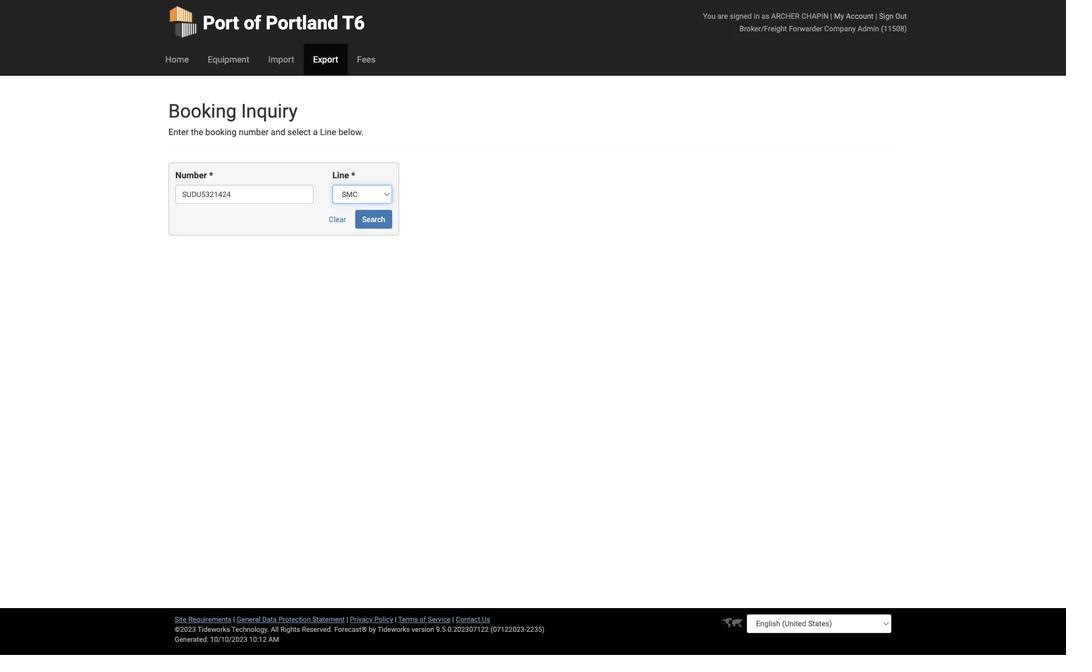 Task type: locate. For each thing, give the bounding box(es) containing it.
0 vertical spatial of
[[244, 12, 261, 34]]

2235)
[[526, 626, 545, 634]]

line
[[320, 127, 336, 137], [332, 170, 349, 181]]

home button
[[156, 44, 198, 75]]

my
[[834, 12, 844, 20]]

of inside 'port of portland t6' link
[[244, 12, 261, 34]]

number
[[175, 170, 207, 181]]

inquiry
[[241, 100, 298, 122]]

* for line *
[[351, 170, 355, 181]]

technology.
[[232, 626, 269, 634]]

1 horizontal spatial *
[[351, 170, 355, 181]]

line inside booking inquiry enter the booking number and select a line below.
[[320, 127, 336, 137]]

chapin
[[801, 12, 829, 20]]

2 * from the left
[[351, 170, 355, 181]]

contact
[[456, 616, 480, 624]]

admin
[[858, 24, 879, 33]]

port of portland t6 link
[[168, 0, 365, 44]]

line right a
[[320, 127, 336, 137]]

booking
[[205, 127, 237, 137]]

data
[[262, 616, 277, 624]]

select
[[288, 127, 311, 137]]

equipment button
[[198, 44, 259, 75]]

1 vertical spatial of
[[420, 616, 426, 624]]

* right number
[[209, 170, 213, 181]]

fees
[[357, 54, 376, 64]]

1 * from the left
[[209, 170, 213, 181]]

tideworks
[[378, 626, 410, 634]]

us
[[482, 616, 490, 624]]

broker/freight
[[739, 24, 787, 33]]

signed
[[730, 12, 752, 20]]

(11508)
[[881, 24, 907, 33]]

10:12
[[249, 636, 267, 644]]

(07122023-
[[491, 626, 526, 634]]

in
[[754, 12, 760, 20]]

0 horizontal spatial *
[[209, 170, 213, 181]]

home
[[165, 54, 189, 64]]

by
[[369, 626, 376, 634]]

account
[[846, 12, 874, 20]]

import button
[[259, 44, 304, 75]]

10/10/2023
[[210, 636, 247, 644]]

1 horizontal spatial of
[[420, 616, 426, 624]]

portland
[[266, 12, 338, 34]]

0 vertical spatial line
[[320, 127, 336, 137]]

|
[[830, 12, 832, 20], [875, 12, 877, 20], [233, 616, 235, 624], [347, 616, 348, 624], [395, 616, 397, 624], [452, 616, 454, 624]]

site requirements link
[[175, 616, 232, 624]]

site
[[175, 616, 187, 624]]

contact us link
[[456, 616, 490, 624]]

all
[[271, 626, 279, 634]]

| up the tideworks
[[395, 616, 397, 624]]

booking inquiry enter the booking number and select a line below.
[[168, 100, 364, 137]]

service
[[428, 616, 451, 624]]

site requirements | general data protection statement | privacy policy | terms of service | contact us ©2023 tideworks technology. all rights reserved. forecast® by tideworks version 9.5.0.202307122 (07122023-2235) generated: 10/10/2023 10:12 am
[[175, 616, 545, 644]]

and
[[271, 127, 285, 137]]

| left my
[[830, 12, 832, 20]]

terms of service link
[[398, 616, 451, 624]]

sign out link
[[879, 12, 907, 20]]

0 horizontal spatial of
[[244, 12, 261, 34]]

line up clear
[[332, 170, 349, 181]]

9.5.0.202307122
[[436, 626, 489, 634]]

general
[[237, 616, 261, 624]]

* down below.
[[351, 170, 355, 181]]

search
[[362, 215, 385, 224]]

*
[[209, 170, 213, 181], [351, 170, 355, 181]]

you are signed in as archer chapin | my account | sign out broker/freight forwarder company admin (11508)
[[703, 12, 907, 33]]

Number * text field
[[175, 185, 314, 204]]

enter
[[168, 127, 189, 137]]

of
[[244, 12, 261, 34], [420, 616, 426, 624]]

of up version
[[420, 616, 426, 624]]

of right the port
[[244, 12, 261, 34]]



Task type: describe. For each thing, give the bounding box(es) containing it.
number *
[[175, 170, 213, 181]]

* for number *
[[209, 170, 213, 181]]

| left general
[[233, 616, 235, 624]]

general data protection statement link
[[237, 616, 345, 624]]

line *
[[332, 170, 355, 181]]

import
[[268, 54, 294, 64]]

clear
[[329, 215, 346, 224]]

rights
[[280, 626, 300, 634]]

policy
[[374, 616, 393, 624]]

below.
[[338, 127, 364, 137]]

booking
[[168, 100, 236, 122]]

forwarder
[[789, 24, 823, 33]]

export button
[[304, 44, 348, 75]]

version
[[412, 626, 434, 634]]

you
[[703, 12, 716, 20]]

number
[[239, 127, 269, 137]]

out
[[895, 12, 907, 20]]

archer
[[771, 12, 800, 20]]

privacy
[[350, 616, 373, 624]]

port
[[203, 12, 239, 34]]

requirements
[[188, 616, 232, 624]]

reserved.
[[302, 626, 333, 634]]

clear button
[[322, 210, 353, 229]]

search button
[[355, 210, 392, 229]]

terms
[[398, 616, 418, 624]]

port of portland t6
[[203, 12, 365, 34]]

fees button
[[348, 44, 385, 75]]

of inside site requirements | general data protection statement | privacy policy | terms of service | contact us ©2023 tideworks technology. all rights reserved. forecast® by tideworks version 9.5.0.202307122 (07122023-2235) generated: 10/10/2023 10:12 am
[[420, 616, 426, 624]]

a
[[313, 127, 318, 137]]

privacy policy link
[[350, 616, 393, 624]]

as
[[761, 12, 769, 20]]

company
[[824, 24, 856, 33]]

my account link
[[834, 12, 874, 20]]

the
[[191, 127, 203, 137]]

1 vertical spatial line
[[332, 170, 349, 181]]

| left sign
[[875, 12, 877, 20]]

are
[[717, 12, 728, 20]]

©2023 tideworks
[[175, 626, 230, 634]]

equipment
[[208, 54, 249, 64]]

sign
[[879, 12, 894, 20]]

am
[[268, 636, 279, 644]]

generated:
[[175, 636, 208, 644]]

export
[[313, 54, 338, 64]]

| up 'forecast®' at bottom
[[347, 616, 348, 624]]

| up 9.5.0.202307122
[[452, 616, 454, 624]]

t6
[[342, 12, 365, 34]]

protection
[[278, 616, 311, 624]]

statement
[[312, 616, 345, 624]]

forecast®
[[334, 626, 367, 634]]



Task type: vqa. For each thing, say whether or not it's contained in the screenshot.
the a
yes



